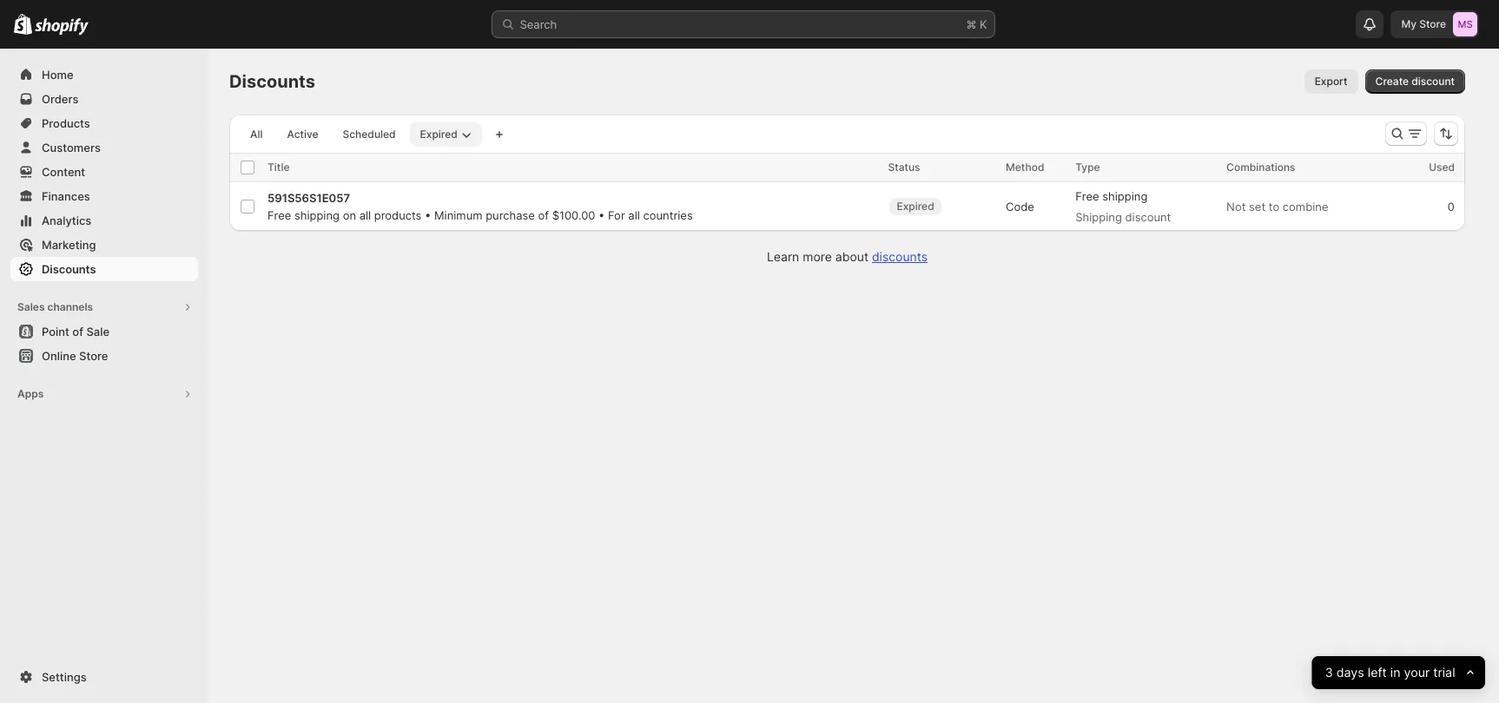Task type: locate. For each thing, give the bounding box(es) containing it.
sale
[[86, 325, 109, 339]]

active
[[287, 128, 318, 141]]

free up shipping
[[1076, 189, 1099, 203]]

expired right scheduled
[[420, 128, 458, 141]]

discount right create
[[1412, 75, 1455, 88]]

expired
[[420, 128, 458, 141], [897, 200, 934, 213]]

store right my at the right top of page
[[1420, 17, 1446, 30]]

not
[[1227, 200, 1246, 214]]

of left the sale
[[72, 325, 83, 339]]

content link
[[10, 160, 198, 184]]

0 vertical spatial shipping
[[1103, 189, 1148, 203]]

1 horizontal spatial •
[[599, 208, 605, 222]]

0 vertical spatial discount
[[1412, 75, 1455, 88]]

free
[[1076, 189, 1099, 203], [268, 208, 291, 222]]

your
[[1405, 665, 1430, 681]]

products link
[[10, 111, 198, 136]]

shipping
[[1103, 189, 1148, 203], [294, 208, 340, 222]]

content
[[42, 165, 85, 179]]

tab list containing all
[[236, 122, 485, 147]]

finances link
[[10, 184, 198, 208]]

free inside free shipping shipping discount
[[1076, 189, 1099, 203]]

expired button
[[410, 122, 482, 147], [888, 189, 961, 224]]

shipping up shipping
[[1103, 189, 1148, 203]]

home
[[42, 68, 74, 82]]

in
[[1391, 665, 1401, 681]]

my
[[1402, 17, 1417, 30]]

discount inside free shipping shipping discount
[[1125, 210, 1171, 224]]

1 vertical spatial expired button
[[888, 189, 961, 224]]

export
[[1315, 75, 1348, 88]]

status
[[888, 161, 920, 174]]

• right products
[[425, 208, 431, 222]]

0 horizontal spatial of
[[72, 325, 83, 339]]

point of sale link
[[10, 320, 198, 344]]

k
[[980, 17, 987, 31]]

0 horizontal spatial discount
[[1125, 210, 1171, 224]]

$100.00
[[552, 208, 595, 222]]

0 horizontal spatial free
[[268, 208, 291, 222]]

customers
[[42, 141, 101, 155]]

set
[[1249, 200, 1266, 214]]

1 vertical spatial shipping
[[294, 208, 340, 222]]

analytics link
[[10, 208, 198, 233]]

point of sale button
[[0, 320, 208, 344]]

1 horizontal spatial shipping
[[1103, 189, 1148, 203]]

expired down status
[[897, 200, 934, 213]]

0 horizontal spatial expired
[[420, 128, 458, 141]]

1 vertical spatial discounts
[[42, 262, 96, 276]]

my store image
[[1453, 12, 1478, 36]]

point
[[42, 325, 69, 339]]

store
[[1420, 17, 1446, 30], [79, 349, 108, 363]]

apps
[[17, 387, 44, 400]]

1 vertical spatial store
[[79, 349, 108, 363]]

sales
[[17, 301, 45, 314]]

sales channels
[[17, 301, 93, 314]]

scheduled link
[[332, 122, 406, 147]]

0 vertical spatial of
[[538, 208, 549, 222]]

my store
[[1402, 17, 1446, 30]]

•
[[425, 208, 431, 222], [599, 208, 605, 222]]

discounts down marketing
[[42, 262, 96, 276]]

not set to combine
[[1227, 200, 1329, 214]]

1 horizontal spatial discount
[[1412, 75, 1455, 88]]

0 horizontal spatial discounts
[[42, 262, 96, 276]]

1 horizontal spatial all
[[628, 208, 640, 222]]

of inside button
[[72, 325, 83, 339]]

0 vertical spatial expired button
[[410, 122, 482, 147]]

0 vertical spatial free
[[1076, 189, 1099, 203]]

free shipping shipping discount
[[1076, 189, 1171, 224]]

of
[[538, 208, 549, 222], [72, 325, 83, 339]]

products
[[374, 208, 422, 222]]

1 horizontal spatial expired
[[897, 200, 934, 213]]

finances
[[42, 189, 90, 203]]

all right "on"
[[359, 208, 371, 222]]

1 vertical spatial free
[[268, 208, 291, 222]]

discounts up all
[[229, 71, 315, 92]]

all
[[359, 208, 371, 222], [628, 208, 640, 222]]

expired button down status
[[888, 189, 961, 224]]

store for my store
[[1420, 17, 1446, 30]]

free down 591s56s1e057
[[268, 208, 291, 222]]

home link
[[10, 63, 198, 87]]

shipping for on
[[294, 208, 340, 222]]

days
[[1337, 665, 1365, 681]]

on
[[343, 208, 356, 222]]

settings
[[42, 671, 87, 685]]

store inside button
[[79, 349, 108, 363]]

0 horizontal spatial all
[[359, 208, 371, 222]]

0 horizontal spatial shipping
[[294, 208, 340, 222]]

0
[[1448, 200, 1455, 214]]

591s56s1e057
[[268, 191, 350, 205]]

1 horizontal spatial free
[[1076, 189, 1099, 203]]

shipping inside free shipping shipping discount
[[1103, 189, 1148, 203]]

0 horizontal spatial expired button
[[410, 122, 482, 147]]

all right for in the left top of the page
[[628, 208, 640, 222]]

title button
[[268, 159, 307, 176]]

minimum
[[434, 208, 483, 222]]

discount
[[1412, 75, 1455, 88], [1125, 210, 1171, 224]]

1 vertical spatial discount
[[1125, 210, 1171, 224]]

trial
[[1434, 665, 1456, 681]]

expired button right the scheduled link
[[410, 122, 482, 147]]

create
[[1376, 75, 1409, 88]]

0 vertical spatial store
[[1420, 17, 1446, 30]]

shipping for shipping
[[1103, 189, 1148, 203]]

0 vertical spatial expired
[[420, 128, 458, 141]]

• left for in the left top of the page
[[599, 208, 605, 222]]

of left $100.00
[[538, 208, 549, 222]]

purchase
[[486, 208, 535, 222]]

method
[[1006, 161, 1045, 174]]

all
[[250, 128, 263, 141]]

1 vertical spatial expired
[[897, 200, 934, 213]]

1 horizontal spatial store
[[1420, 17, 1446, 30]]

discount right shipping
[[1125, 210, 1171, 224]]

discount inside 'button'
[[1412, 75, 1455, 88]]

0 horizontal spatial •
[[425, 208, 431, 222]]

shipping down 591s56s1e057
[[294, 208, 340, 222]]

store down the sale
[[79, 349, 108, 363]]

1 horizontal spatial expired button
[[888, 189, 961, 224]]

1 horizontal spatial discounts
[[229, 71, 315, 92]]

store for online store
[[79, 349, 108, 363]]

discounts
[[229, 71, 315, 92], [42, 262, 96, 276]]

0 horizontal spatial store
[[79, 349, 108, 363]]

marketing
[[42, 238, 96, 252]]

1 vertical spatial of
[[72, 325, 83, 339]]

tab list
[[236, 122, 485, 147]]

learn more about discounts
[[767, 249, 928, 264]]

sales channels button
[[10, 295, 198, 320]]



Task type: vqa. For each thing, say whether or not it's contained in the screenshot.
rightmost   text box
no



Task type: describe. For each thing, give the bounding box(es) containing it.
marketing link
[[10, 233, 198, 257]]

2 • from the left
[[599, 208, 605, 222]]

online store button
[[0, 344, 208, 368]]

1 • from the left
[[425, 208, 431, 222]]

all link
[[240, 122, 273, 147]]

expired inside tab list
[[420, 128, 458, 141]]

export button
[[1304, 69, 1358, 94]]

orders
[[42, 92, 79, 106]]

1 all from the left
[[359, 208, 371, 222]]

code
[[1006, 200, 1035, 214]]

⌘ k
[[966, 17, 987, 31]]

create discount button
[[1365, 69, 1466, 94]]

3 days left in your trial
[[1326, 665, 1456, 681]]

title
[[268, 161, 290, 174]]

shopify image
[[14, 14, 32, 35]]

about
[[836, 249, 869, 264]]

customers link
[[10, 136, 198, 160]]

discounts
[[872, 249, 928, 264]]

free for free shipping shipping discount
[[1076, 189, 1099, 203]]

type
[[1076, 161, 1100, 174]]

countries
[[643, 208, 693, 222]]

to
[[1269, 200, 1280, 214]]

3
[[1326, 665, 1334, 681]]

free for free shipping on all products • minimum purchase of $100.00 • for all countries
[[268, 208, 291, 222]]

apps button
[[10, 382, 198, 407]]

active link
[[277, 122, 329, 147]]

combinations
[[1227, 161, 1296, 174]]

discounts link
[[10, 257, 198, 281]]

settings link
[[10, 665, 198, 690]]

free shipping on all products • minimum purchase of $100.00 • for all countries
[[268, 208, 693, 222]]

0 vertical spatial discounts
[[229, 71, 315, 92]]

1 horizontal spatial of
[[538, 208, 549, 222]]

online store link
[[10, 344, 198, 368]]

⌘
[[966, 17, 977, 31]]

scheduled
[[343, 128, 396, 141]]

left
[[1368, 665, 1387, 681]]

3 days left in your trial button
[[1312, 657, 1486, 690]]

discounts link
[[872, 249, 928, 264]]

shopify image
[[35, 18, 89, 35]]

orders link
[[10, 87, 198, 111]]

combine
[[1283, 200, 1329, 214]]

for
[[608, 208, 625, 222]]

create discount
[[1376, 75, 1455, 88]]

used
[[1429, 161, 1455, 174]]

learn
[[767, 249, 799, 264]]

shipping
[[1076, 210, 1122, 224]]

used button
[[1429, 159, 1472, 176]]

products
[[42, 116, 90, 130]]

more
[[803, 249, 832, 264]]

analytics
[[42, 214, 91, 228]]

online store
[[42, 349, 108, 363]]

search
[[520, 17, 557, 31]]

2 all from the left
[[628, 208, 640, 222]]

point of sale
[[42, 325, 109, 339]]

channels
[[47, 301, 93, 314]]

online
[[42, 349, 76, 363]]



